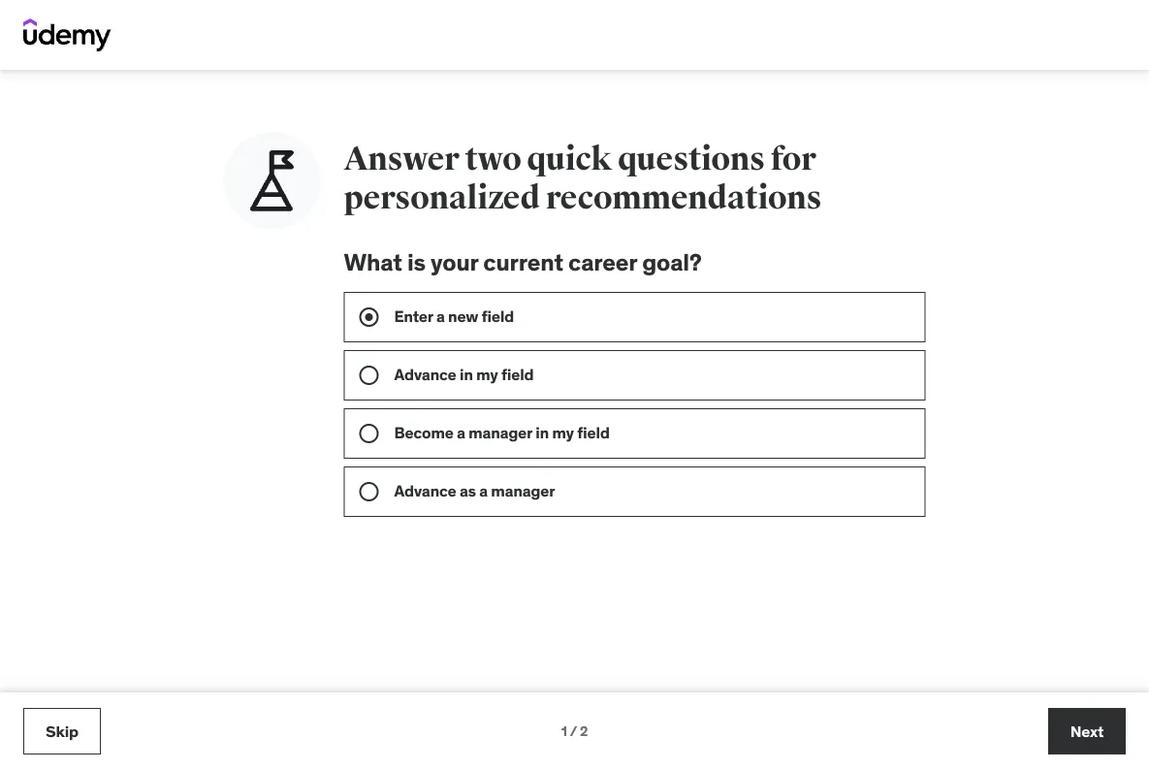 Task type: locate. For each thing, give the bounding box(es) containing it.
quick
[[527, 139, 612, 179]]

in
[[460, 365, 473, 385], [536, 423, 549, 443]]

advance as a manager
[[394, 481, 555, 501]]

advance left as
[[394, 481, 457, 501]]

next button
[[1049, 708, 1127, 755]]

2 advance from the top
[[394, 481, 457, 501]]

answer
[[344, 139, 459, 179]]

personalized
[[344, 178, 540, 218]]

advance for advance in my field
[[394, 365, 457, 385]]

0 vertical spatial advance
[[394, 365, 457, 385]]

0 horizontal spatial a
[[437, 306, 445, 326]]

/
[[570, 723, 578, 740]]

a left new
[[437, 306, 445, 326]]

1 horizontal spatial a
[[457, 423, 466, 443]]

1 vertical spatial field
[[502, 365, 534, 385]]

udemy image
[[23, 18, 112, 51]]

2
[[580, 723, 588, 740]]

in up advance as a manager on the bottom left
[[536, 423, 549, 443]]

0 vertical spatial in
[[460, 365, 473, 385]]

advance
[[394, 365, 457, 385], [394, 481, 457, 501]]

0 vertical spatial my
[[477, 365, 498, 385]]

1 horizontal spatial in
[[536, 423, 549, 443]]

manager
[[469, 423, 533, 443], [491, 481, 555, 501]]

field
[[482, 306, 514, 326], [502, 365, 534, 385], [578, 423, 610, 443]]

1 vertical spatial a
[[457, 423, 466, 443]]

goal?
[[643, 247, 702, 277]]

1 horizontal spatial my
[[553, 423, 574, 443]]

skip
[[46, 721, 79, 741]]

0 vertical spatial a
[[437, 306, 445, 326]]

1 vertical spatial advance
[[394, 481, 457, 501]]

a
[[437, 306, 445, 326], [457, 423, 466, 443], [480, 481, 488, 501]]

for
[[771, 139, 817, 179]]

manager right as
[[491, 481, 555, 501]]

answer two quick questions for personalized recommendations
[[344, 139, 822, 218]]

advance up become
[[394, 365, 457, 385]]

0 vertical spatial field
[[482, 306, 514, 326]]

2 vertical spatial field
[[578, 423, 610, 443]]

enter a new field
[[394, 306, 514, 326]]

manager up advance as a manager on the bottom left
[[469, 423, 533, 443]]

2 vertical spatial a
[[480, 481, 488, 501]]

recommendations
[[546, 178, 822, 218]]

next
[[1071, 721, 1105, 741]]

a right become
[[457, 423, 466, 443]]

my
[[477, 365, 498, 385], [553, 423, 574, 443]]

1 vertical spatial in
[[536, 423, 549, 443]]

0 horizontal spatial my
[[477, 365, 498, 385]]

a right as
[[480, 481, 488, 501]]

1 advance from the top
[[394, 365, 457, 385]]

in down new
[[460, 365, 473, 385]]



Task type: describe. For each thing, give the bounding box(es) containing it.
skip link
[[23, 708, 101, 755]]

0 vertical spatial manager
[[469, 423, 533, 443]]

1 / 2
[[562, 723, 588, 740]]

1 vertical spatial my
[[553, 423, 574, 443]]

field for enter a new field
[[482, 306, 514, 326]]

1
[[562, 723, 568, 740]]

what
[[344, 247, 403, 277]]

your
[[431, 247, 479, 277]]

field for advance in my field
[[502, 365, 534, 385]]

enter
[[394, 306, 433, 326]]

become
[[394, 423, 454, 443]]

1 vertical spatial manager
[[491, 481, 555, 501]]

0 horizontal spatial in
[[460, 365, 473, 385]]

2 horizontal spatial a
[[480, 481, 488, 501]]

current
[[484, 247, 564, 277]]

is
[[408, 247, 426, 277]]

a for enter
[[437, 306, 445, 326]]

what is your current career goal?
[[344, 247, 702, 277]]

advance for advance as a manager
[[394, 481, 457, 501]]

as
[[460, 481, 476, 501]]

questions
[[618, 139, 765, 179]]

advance in my field
[[394, 365, 534, 385]]

two
[[465, 139, 522, 179]]

career
[[569, 247, 638, 277]]

a for become
[[457, 423, 466, 443]]

new
[[448, 306, 479, 326]]

become a manager in my field
[[394, 423, 610, 443]]



Task type: vqa. For each thing, say whether or not it's contained in the screenshot.
3rd up from the top
no



